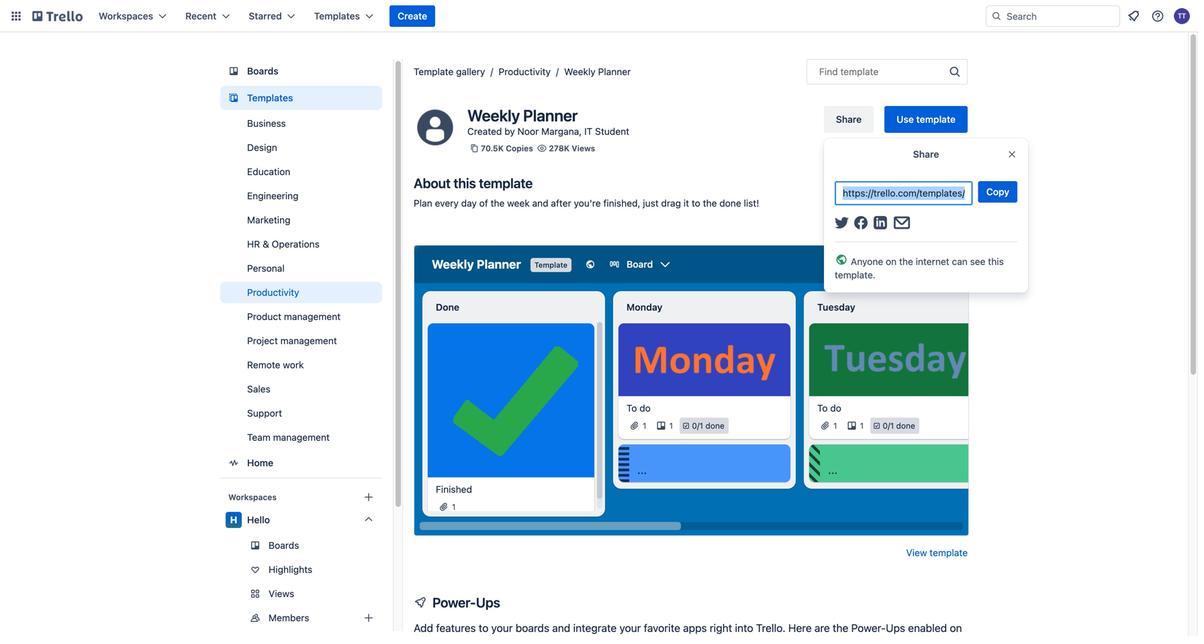 Task type: describe. For each thing, give the bounding box(es) containing it.
support
[[247, 408, 282, 419]]

weekly for weekly planner
[[564, 66, 596, 77]]

the left done
[[703, 198, 717, 209]]

home link
[[220, 451, 382, 476]]

team
[[247, 432, 271, 443]]

plan
[[414, 198, 432, 209]]

project management
[[247, 336, 337, 347]]

weekly planner created by noor margana, it student
[[468, 106, 630, 137]]

apps
[[683, 622, 707, 635]]

home
[[247, 458, 273, 469]]

boards
[[516, 622, 550, 635]]

workspaces inside dropdown button
[[99, 10, 153, 21]]

just
[[643, 198, 659, 209]]

on inside add features to your boards and integrate your favorite apps right into trello. here are the power-ups enabled on this template:
[[950, 622, 962, 635]]

right
[[710, 622, 732, 635]]

278k
[[549, 144, 570, 153]]

are
[[815, 622, 830, 635]]

view template
[[906, 548, 968, 559]]

use
[[897, 114, 914, 125]]

templates inside popup button
[[314, 10, 360, 21]]

share on facebook image
[[854, 216, 868, 230]]

find
[[820, 66, 838, 77]]

trello.
[[756, 622, 786, 635]]

email image
[[894, 216, 910, 230]]

forward image
[[380, 611, 396, 627]]

create button
[[390, 5, 435, 27]]

marketing
[[247, 215, 291, 226]]

the inside add features to your boards and integrate your favorite apps right into trello. here are the power-ups enabled on this template:
[[833, 622, 849, 635]]

1 vertical spatial productivity
[[247, 287, 299, 298]]

Find template field
[[807, 59, 968, 85]]

add features to your boards and integrate your favorite apps right into trello. here are the power-ups enabled on this template:
[[414, 622, 962, 637]]

here
[[789, 622, 812, 635]]

template for find template
[[841, 66, 879, 77]]

0 horizontal spatial power-
[[433, 595, 476, 611]]

template for view template
[[930, 548, 968, 559]]

power-ups
[[433, 595, 500, 611]]

project management link
[[220, 331, 382, 352]]

copy button
[[979, 181, 1018, 203]]

personal link
[[220, 258, 382, 279]]

template.
[[835, 270, 876, 281]]

boards link for home
[[220, 59, 382, 83]]

0 horizontal spatial ups
[[476, 595, 500, 611]]

management for team management
[[273, 432, 330, 443]]

planner for weekly planner
[[598, 66, 631, 77]]

share on linkedin image
[[874, 216, 887, 230]]

on inside anyone on the internet can see this template.
[[886, 256, 897, 267]]

starred button
[[241, 5, 303, 27]]

favorite
[[644, 622, 680, 635]]

create a workspace image
[[361, 490, 377, 506]]

views link
[[220, 584, 396, 605]]

board image
[[226, 63, 242, 79]]

design link
[[220, 137, 382, 159]]

search image
[[992, 11, 1002, 21]]

hr & operations
[[247, 239, 320, 250]]

week
[[507, 198, 530, 209]]

and inside about this template plan every day of the week and after you're finished, just drag it to the done list!
[[532, 198, 549, 209]]

see
[[970, 256, 986, 267]]

product management
[[247, 311, 341, 322]]

can
[[952, 256, 968, 267]]

70.5k copies
[[481, 144, 533, 153]]

278k views
[[549, 144, 595, 153]]

management for project management
[[280, 336, 337, 347]]

into
[[735, 622, 754, 635]]

0 notifications image
[[1126, 8, 1142, 24]]

share on twitter image
[[835, 217, 849, 229]]

engineering
[[247, 190, 299, 202]]

anyone
[[851, 256, 884, 267]]

remote
[[247, 360, 280, 371]]

this inside anyone on the internet can see this template.
[[988, 256, 1004, 267]]

work
[[283, 360, 304, 371]]

weekly planner link
[[564, 66, 631, 77]]

workspaces button
[[91, 5, 175, 27]]

the right of
[[491, 198, 505, 209]]

integrate
[[573, 622, 617, 635]]

remote work link
[[220, 355, 382, 376]]

template for use template
[[917, 114, 956, 125]]

hr
[[247, 239, 260, 250]]

highlights link
[[220, 560, 382, 581]]

0 vertical spatial views
[[572, 144, 595, 153]]

copy
[[987, 186, 1010, 198]]

it
[[584, 126, 593, 137]]

forward image
[[380, 586, 396, 603]]

template:
[[434, 636, 480, 637]]

of
[[479, 198, 488, 209]]

drag
[[661, 198, 681, 209]]

close popover image
[[1007, 149, 1018, 160]]

h
[[230, 515, 237, 526]]

done
[[720, 198, 741, 209]]

hello
[[247, 515, 270, 526]]

created
[[468, 126, 502, 137]]

use template button
[[885, 106, 968, 133]]

members
[[269, 613, 309, 624]]

list!
[[744, 198, 759, 209]]

enabled
[[908, 622, 947, 635]]



Task type: vqa. For each thing, say whether or not it's contained in the screenshot.
topmost THE PLANT
no



Task type: locate. For each thing, give the bounding box(es) containing it.
1 vertical spatial templates
[[247, 92, 293, 103]]

highlights
[[269, 565, 312, 576]]

terry turtle (terryturtle) image
[[1174, 8, 1190, 24]]

product
[[247, 311, 282, 322]]

find template
[[820, 66, 879, 77]]

1 vertical spatial views
[[269, 589, 294, 600]]

0 horizontal spatial productivity
[[247, 287, 299, 298]]

home image
[[226, 455, 242, 472]]

1 vertical spatial boards
[[269, 540, 299, 552]]

1 horizontal spatial to
[[692, 198, 701, 209]]

productivity down personal
[[247, 287, 299, 298]]

templates up business
[[247, 92, 293, 103]]

0 horizontal spatial and
[[532, 198, 549, 209]]

1 horizontal spatial and
[[552, 622, 571, 635]]

boards link for views
[[220, 535, 382, 557]]

the left internet
[[899, 256, 913, 267]]

management up project management link
[[284, 311, 341, 322]]

0 vertical spatial on
[[886, 256, 897, 267]]

views up 'members'
[[269, 589, 294, 600]]

use template
[[897, 114, 956, 125]]

about this template plan every day of the week and after you're finished, just drag it to the done list!
[[414, 175, 759, 209]]

boards up 'highlights'
[[269, 540, 299, 552]]

template up 'week' at the left top of the page
[[479, 175, 533, 191]]

to up template:
[[479, 622, 489, 635]]

1 vertical spatial share
[[913, 149, 939, 160]]

2 your from the left
[[620, 622, 641, 635]]

boards for views
[[269, 540, 299, 552]]

after
[[551, 198, 572, 209]]

product management link
[[220, 306, 382, 328]]

anyone on the internet can see this template.
[[835, 256, 1004, 281]]

it
[[684, 198, 689, 209]]

template inside about this template plan every day of the week and after you're finished, just drag it to the done list!
[[479, 175, 533, 191]]

team management link
[[220, 427, 382, 449]]

2 boards link from the top
[[220, 535, 382, 557]]

ups
[[476, 595, 500, 611], [886, 622, 906, 635]]

template right use
[[917, 114, 956, 125]]

remote work
[[247, 360, 304, 371]]

1 vertical spatial to
[[479, 622, 489, 635]]

0 vertical spatial to
[[692, 198, 701, 209]]

template gallery link
[[414, 66, 485, 77]]

engineering link
[[220, 185, 382, 207]]

open information menu image
[[1151, 9, 1165, 23]]

education
[[247, 166, 290, 177]]

boards link up highlights link
[[220, 535, 382, 557]]

management down product management link at the left
[[280, 336, 337, 347]]

hr & operations link
[[220, 234, 382, 255]]

2 horizontal spatial this
[[988, 256, 1004, 267]]

template
[[841, 66, 879, 77], [917, 114, 956, 125], [479, 175, 533, 191], [930, 548, 968, 559]]

design
[[247, 142, 277, 153]]

management for product management
[[284, 311, 341, 322]]

1 vertical spatial ups
[[886, 622, 906, 635]]

this up day
[[454, 175, 476, 191]]

0 vertical spatial share
[[836, 114, 862, 125]]

this
[[454, 175, 476, 191], [988, 256, 1004, 267], [414, 636, 431, 637]]

0 vertical spatial boards
[[247, 65, 279, 77]]

view template link
[[906, 547, 968, 560]]

share button
[[824, 106, 874, 133]]

1 horizontal spatial productivity link
[[499, 66, 551, 77]]

template inside button
[[917, 114, 956, 125]]

0 vertical spatial power-
[[433, 595, 476, 611]]

0 horizontal spatial your
[[491, 622, 513, 635]]

to inside about this template plan every day of the week and after you're finished, just drag it to the done list!
[[692, 198, 701, 209]]

share down "find template"
[[836, 114, 862, 125]]

template board image
[[226, 90, 242, 106]]

back to home image
[[32, 5, 83, 27]]

view
[[906, 548, 927, 559]]

student
[[595, 126, 630, 137]]

&
[[263, 239, 269, 250]]

and left after
[[532, 198, 549, 209]]

primary element
[[0, 0, 1198, 32]]

views
[[572, 144, 595, 153], [269, 589, 294, 600]]

workspaces
[[99, 10, 153, 21], [228, 493, 277, 502]]

gallery
[[456, 66, 485, 77]]

productivity
[[499, 66, 551, 77], [247, 287, 299, 298]]

your left the favorite
[[620, 622, 641, 635]]

1 vertical spatial boards link
[[220, 535, 382, 557]]

template gallery
[[414, 66, 485, 77]]

the right are
[[833, 622, 849, 635]]

weekly
[[564, 66, 596, 77], [468, 106, 520, 125]]

weekly down primary element
[[564, 66, 596, 77]]

1 horizontal spatial planner
[[598, 66, 631, 77]]

recent button
[[177, 5, 238, 27]]

this down add
[[414, 636, 431, 637]]

1 horizontal spatial weekly
[[564, 66, 596, 77]]

1 horizontal spatial productivity
[[499, 66, 551, 77]]

education link
[[220, 161, 382, 183]]

None field
[[835, 181, 973, 206]]

this right see
[[988, 256, 1004, 267]]

this inside about this template plan every day of the week and after you're finished, just drag it to the done list!
[[454, 175, 476, 191]]

boards link
[[220, 59, 382, 83], [220, 535, 382, 557]]

productivity link up product management link at the left
[[220, 282, 382, 304]]

0 vertical spatial ups
[[476, 595, 500, 611]]

0 vertical spatial planner
[[598, 66, 631, 77]]

on right anyone
[[886, 256, 897, 267]]

weekly planner
[[564, 66, 631, 77]]

your left boards
[[491, 622, 513, 635]]

0 vertical spatial this
[[454, 175, 476, 191]]

this inside add features to your boards and integrate your favorite apps right into trello. here are the power-ups enabled on this template:
[[414, 636, 431, 637]]

your
[[491, 622, 513, 635], [620, 622, 641, 635]]

1 horizontal spatial share
[[913, 149, 939, 160]]

add image
[[361, 611, 377, 627]]

Search field
[[1002, 6, 1120, 26]]

and
[[532, 198, 549, 209], [552, 622, 571, 635]]

0 vertical spatial management
[[284, 311, 341, 322]]

1 horizontal spatial ups
[[886, 622, 906, 635]]

1 horizontal spatial views
[[572, 144, 595, 153]]

share inside button
[[836, 114, 862, 125]]

0 vertical spatial productivity link
[[499, 66, 551, 77]]

operations
[[272, 239, 320, 250]]

sales link
[[220, 379, 382, 400]]

members link
[[220, 608, 396, 629]]

ups inside add features to your boards and integrate your favorite apps right into trello. here are the power-ups enabled on this template:
[[886, 622, 906, 635]]

weekly inside weekly planner created by noor margana, it student
[[468, 106, 520, 125]]

1 vertical spatial management
[[280, 336, 337, 347]]

by
[[505, 126, 515, 137]]

and right boards
[[552, 622, 571, 635]]

1 vertical spatial planner
[[523, 106, 578, 125]]

0 horizontal spatial this
[[414, 636, 431, 637]]

2 vertical spatial this
[[414, 636, 431, 637]]

0 horizontal spatial templates
[[247, 92, 293, 103]]

1 horizontal spatial this
[[454, 175, 476, 191]]

0 vertical spatial workspaces
[[99, 10, 153, 21]]

internet
[[916, 256, 950, 267]]

0 vertical spatial templates
[[314, 10, 360, 21]]

0 horizontal spatial weekly
[[468, 106, 520, 125]]

1 vertical spatial productivity link
[[220, 282, 382, 304]]

1 horizontal spatial workspaces
[[228, 493, 277, 502]]

to right it
[[692, 198, 701, 209]]

starred
[[249, 10, 282, 21]]

0 horizontal spatial productivity link
[[220, 282, 382, 304]]

sales
[[247, 384, 271, 395]]

template right view
[[930, 548, 968, 559]]

power- right are
[[852, 622, 886, 635]]

personal
[[247, 263, 285, 274]]

power- up the features
[[433, 595, 476, 611]]

business link
[[220, 113, 382, 134]]

the
[[491, 198, 505, 209], [703, 198, 717, 209], [899, 256, 913, 267], [833, 622, 849, 635]]

templates button
[[306, 5, 382, 27]]

and inside add features to your boards and integrate your favorite apps right into trello. here are the power-ups enabled on this template:
[[552, 622, 571, 635]]

0 vertical spatial weekly
[[564, 66, 596, 77]]

the inside anyone on the internet can see this template.
[[899, 256, 913, 267]]

margana,
[[541, 126, 582, 137]]

planner for weekly planner created by noor margana, it student
[[523, 106, 578, 125]]

1 vertical spatial and
[[552, 622, 571, 635]]

0 horizontal spatial on
[[886, 256, 897, 267]]

productivity link right gallery
[[499, 66, 551, 77]]

1 vertical spatial on
[[950, 622, 962, 635]]

template
[[414, 66, 454, 77]]

management
[[284, 311, 341, 322], [280, 336, 337, 347], [273, 432, 330, 443]]

templates right the starred popup button
[[314, 10, 360, 21]]

planner
[[598, 66, 631, 77], [523, 106, 578, 125]]

2 vertical spatial management
[[273, 432, 330, 443]]

boards right board image in the top left of the page
[[247, 65, 279, 77]]

0 horizontal spatial planner
[[523, 106, 578, 125]]

template inside field
[[841, 66, 879, 77]]

power- inside add features to your boards and integrate your favorite apps right into trello. here are the power-ups enabled on this template:
[[852, 622, 886, 635]]

70.5k
[[481, 144, 504, 153]]

0 horizontal spatial workspaces
[[99, 10, 153, 21]]

0 horizontal spatial to
[[479, 622, 489, 635]]

on right enabled
[[950, 622, 962, 635]]

management down support link
[[273, 432, 330, 443]]

ups left enabled
[[886, 622, 906, 635]]

boards link up the templates link
[[220, 59, 382, 83]]

1 vertical spatial weekly
[[468, 106, 520, 125]]

create
[[398, 10, 427, 21]]

team management
[[247, 432, 330, 443]]

boards
[[247, 65, 279, 77], [269, 540, 299, 552]]

0 horizontal spatial views
[[269, 589, 294, 600]]

weekly up created at the left
[[468, 106, 520, 125]]

template right find
[[841, 66, 879, 77]]

share
[[836, 114, 862, 125], [913, 149, 939, 160]]

noor
[[518, 126, 539, 137]]

1 horizontal spatial on
[[950, 622, 962, 635]]

share down use template button
[[913, 149, 939, 160]]

ups up template:
[[476, 595, 500, 611]]

1 vertical spatial workspaces
[[228, 493, 277, 502]]

every
[[435, 198, 459, 209]]

1 horizontal spatial power-
[[852, 622, 886, 635]]

1 boards link from the top
[[220, 59, 382, 83]]

features
[[436, 622, 476, 635]]

you're
[[574, 198, 601, 209]]

marketing link
[[220, 210, 382, 231]]

0 vertical spatial and
[[532, 198, 549, 209]]

1 your from the left
[[491, 622, 513, 635]]

on
[[886, 256, 897, 267], [950, 622, 962, 635]]

productivity right gallery
[[499, 66, 551, 77]]

business
[[247, 118, 286, 129]]

planner up margana,
[[523, 106, 578, 125]]

weekly for weekly planner created by noor margana, it student
[[468, 106, 520, 125]]

0 vertical spatial boards link
[[220, 59, 382, 83]]

copies
[[506, 144, 533, 153]]

to
[[692, 198, 701, 209], [479, 622, 489, 635]]

day
[[461, 198, 477, 209]]

1 vertical spatial this
[[988, 256, 1004, 267]]

0 horizontal spatial share
[[836, 114, 862, 125]]

planner inside weekly planner created by noor margana, it student
[[523, 106, 578, 125]]

recent
[[185, 10, 217, 21]]

0 vertical spatial productivity
[[499, 66, 551, 77]]

1 horizontal spatial templates
[[314, 10, 360, 21]]

project
[[247, 336, 278, 347]]

noor margana, it student image
[[414, 106, 457, 149]]

1 vertical spatial power-
[[852, 622, 886, 635]]

views down it
[[572, 144, 595, 153]]

1 horizontal spatial your
[[620, 622, 641, 635]]

boards for home
[[247, 65, 279, 77]]

templates link
[[220, 86, 382, 110]]

to inside add features to your boards and integrate your favorite apps right into trello. here are the power-ups enabled on this template:
[[479, 622, 489, 635]]

add
[[414, 622, 433, 635]]

planner down primary element
[[598, 66, 631, 77]]



